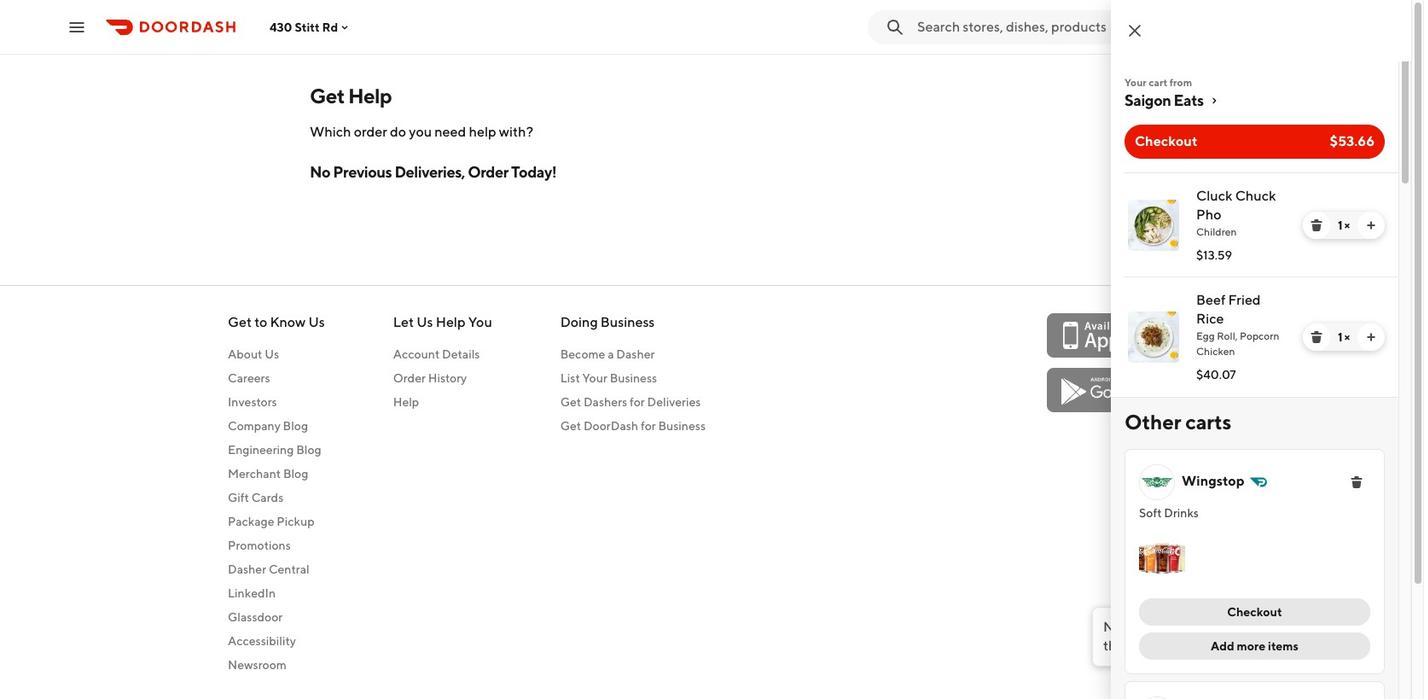 Task type: locate. For each thing, give the bounding box(es) containing it.
1 vertical spatial ×
[[1345, 330, 1351, 344]]

0 horizontal spatial order
[[393, 372, 426, 385]]

chat
[[1196, 638, 1228, 654]]

for down the get dashers for deliveries link
[[641, 419, 656, 433]]

2 1 × from the top
[[1339, 330, 1351, 344]]

chicken
[[1197, 345, 1236, 358]]

help link
[[393, 394, 492, 411]]

order history link
[[393, 370, 492, 387]]

order history
[[393, 372, 467, 385]]

1 right remove item from cart image
[[1339, 330, 1343, 344]]

1 horizontal spatial help
[[1141, 619, 1169, 635]]

1 vertical spatial 1
[[1339, 330, 1343, 344]]

add
[[1212, 640, 1235, 653]]

×
[[1345, 219, 1351, 232], [1345, 330, 1351, 344]]

help
[[469, 124, 497, 140], [1141, 619, 1169, 635]]

1 vertical spatial checkout
[[1228, 605, 1283, 619]]

business down become a dasher link
[[610, 372, 658, 385]]

0 vertical spatial ×
[[1345, 219, 1351, 232]]

no previous deliveries, order today!
[[310, 163, 557, 181]]

2 1 from the top
[[1339, 330, 1343, 344]]

0 vertical spatial checkout
[[1135, 133, 1198, 149]]

glassdoor link
[[228, 609, 325, 626]]

dasher central link
[[228, 561, 325, 578]]

get for get help
[[310, 84, 345, 108]]

1 vertical spatial dasher
[[228, 563, 266, 577]]

business down deliveries at left bottom
[[659, 419, 706, 433]]

2 vertical spatial blog
[[283, 467, 309, 481]]

close image
[[1125, 20, 1146, 41]]

1 horizontal spatial your
[[1125, 76, 1147, 89]]

1 vertical spatial blog
[[296, 443, 322, 457]]

company
[[228, 419, 281, 433]]

order down account
[[393, 372, 426, 385]]

something
[[1201, 619, 1267, 635]]

1 right remove item from cart icon
[[1339, 219, 1343, 232]]

glassdoor
[[228, 611, 283, 624]]

× left add one to cart icon at the top right of the page
[[1345, 219, 1351, 232]]

blog for engineering blog
[[296, 443, 322, 457]]

1 × for beef fried rice
[[1339, 330, 1351, 344]]

help up the order
[[348, 84, 392, 108]]

drinks
[[1165, 506, 1199, 520]]

$53.66
[[1331, 133, 1375, 149]]

0 vertical spatial dasher
[[617, 348, 655, 361]]

2 horizontal spatial us
[[417, 314, 433, 331]]

get for get to know us
[[228, 314, 252, 331]]

your
[[1125, 76, 1147, 89], [583, 372, 608, 385]]

help down order history
[[393, 396, 419, 409]]

1 × from the top
[[1345, 219, 1351, 232]]

add one to cart image
[[1365, 219, 1379, 232]]

business
[[601, 314, 655, 331], [610, 372, 658, 385], [659, 419, 706, 433]]

1 horizontal spatial us
[[309, 314, 325, 331]]

0 vertical spatial blog
[[283, 419, 308, 433]]

blog up engineering blog link at bottom
[[283, 419, 308, 433]]

1 vertical spatial your
[[583, 372, 608, 385]]

get left doordash
[[561, 419, 582, 433]]

0 vertical spatial for
[[630, 396, 645, 409]]

1 vertical spatial 1 ×
[[1339, 330, 1351, 344]]

dasher up the linkedin
[[228, 563, 266, 577]]

get down the list
[[561, 396, 582, 409]]

checkout down the "saigon eats"
[[1135, 133, 1198, 149]]

430
[[270, 20, 292, 34]]

2 vertical spatial business
[[659, 419, 706, 433]]

1 vertical spatial business
[[610, 372, 658, 385]]

us for about us
[[265, 348, 279, 361]]

for
[[630, 396, 645, 409], [641, 419, 656, 433]]

get for get dashers for deliveries
[[561, 396, 582, 409]]

business up become a dasher link
[[601, 314, 655, 331]]

order?
[[1153, 638, 1194, 654]]

0 horizontal spatial us
[[265, 348, 279, 361]]

us right let
[[417, 314, 433, 331]]

doordash
[[584, 419, 639, 433]]

blog up gift cards link
[[283, 467, 309, 481]]

help
[[348, 84, 392, 108], [436, 314, 466, 331], [393, 396, 419, 409]]

1 1 from the top
[[1339, 219, 1343, 232]]

your right the list
[[583, 372, 608, 385]]

get to know us
[[228, 314, 325, 331]]

$13.59
[[1197, 248, 1233, 262]]

help left you
[[436, 314, 466, 331]]

about us link
[[228, 346, 325, 363]]

0 vertical spatial business
[[601, 314, 655, 331]]

dasher
[[617, 348, 655, 361], [228, 563, 266, 577]]

help up an
[[1141, 619, 1169, 635]]

0 vertical spatial 1
[[1339, 219, 1343, 232]]

us right the 'know'
[[309, 314, 325, 331]]

doing
[[561, 314, 598, 331]]

dasher up the list your business link
[[617, 348, 655, 361]]

than
[[1104, 638, 1132, 654]]

1 vertical spatial help
[[1141, 619, 1169, 635]]

1 1 × from the top
[[1339, 219, 1351, 232]]

1 vertical spatial for
[[641, 419, 656, 433]]

need
[[1104, 619, 1138, 635]]

blog up merchant blog link
[[296, 443, 322, 457]]

carts
[[1186, 410, 1232, 434]]

chat now
[[1196, 638, 1260, 654]]

1 × for cluck chuck pho
[[1339, 219, 1351, 232]]

do
[[390, 124, 406, 140]]

2 × from the top
[[1345, 330, 1351, 344]]

1 horizontal spatial help
[[393, 396, 419, 409]]

careers
[[228, 372, 270, 385]]

newsroom
[[228, 658, 287, 672]]

saigon eats
[[1125, 91, 1204, 109]]

delete saved cart image
[[1351, 476, 1364, 489]]

us up careers link
[[265, 348, 279, 361]]

merchant blog link
[[228, 466, 325, 483]]

order
[[468, 163, 509, 181], [393, 372, 426, 385]]

list containing cluck chuck pho
[[1112, 172, 1399, 398]]

let
[[393, 314, 414, 331]]

order left today!
[[468, 163, 509, 181]]

other carts
[[1125, 410, 1232, 434]]

your up saigon
[[1125, 76, 1147, 89]]

details
[[442, 348, 480, 361]]

1 horizontal spatial checkout
[[1228, 605, 1283, 619]]

checkout link
[[1140, 599, 1371, 626]]

to
[[255, 314, 267, 331]]

linkedin link
[[228, 585, 325, 602]]

get left to
[[228, 314, 252, 331]]

soft
[[1140, 506, 1162, 520]]

need help with something other than an order?
[[1104, 619, 1303, 654]]

us for let us help you
[[417, 314, 433, 331]]

0 horizontal spatial help
[[469, 124, 497, 140]]

0 vertical spatial 1 ×
[[1339, 219, 1351, 232]]

1 × right remove item from cart icon
[[1339, 219, 1351, 232]]

list
[[1112, 172, 1399, 398]]

help right need
[[469, 124, 497, 140]]

which
[[310, 124, 351, 140]]

checkout up add more items button
[[1228, 605, 1283, 619]]

0 vertical spatial order
[[468, 163, 509, 181]]

cluck
[[1197, 188, 1233, 204]]

$40.07
[[1197, 368, 1237, 382]]

investors link
[[228, 394, 325, 411]]

order
[[354, 124, 388, 140]]

0 horizontal spatial help
[[348, 84, 392, 108]]

account details link
[[393, 346, 492, 363]]

promotions
[[228, 539, 291, 553]]

× left add one to cart image
[[1345, 330, 1351, 344]]

for down the list your business link
[[630, 396, 645, 409]]

become
[[561, 348, 606, 361]]

1 × right remove item from cart image
[[1339, 330, 1351, 344]]

engineering blog
[[228, 443, 322, 457]]

1 vertical spatial help
[[436, 314, 466, 331]]

get doordash for business
[[561, 419, 706, 433]]

accessibility
[[228, 635, 296, 648]]

remove item from cart image
[[1310, 219, 1324, 232]]

rice
[[1197, 311, 1225, 327]]

now
[[1230, 638, 1260, 654]]

get up which
[[310, 84, 345, 108]]

careers link
[[228, 370, 325, 387]]

add one to cart image
[[1365, 330, 1379, 344]]

children
[[1197, 225, 1238, 238]]

1 ×
[[1339, 219, 1351, 232], [1339, 330, 1351, 344]]

0 vertical spatial help
[[469, 124, 497, 140]]

newsroom link
[[228, 657, 325, 674]]



Task type: vqa. For each thing, say whether or not it's contained in the screenshot.
Cluck Chuck Pho 1
yes



Task type: describe. For each thing, give the bounding box(es) containing it.
cart
[[1149, 76, 1168, 89]]

roll,
[[1218, 330, 1239, 342]]

history
[[428, 372, 467, 385]]

1 horizontal spatial order
[[468, 163, 509, 181]]

× for cluck chuck pho
[[1345, 219, 1351, 232]]

gift cards link
[[228, 489, 325, 506]]

company blog link
[[228, 418, 325, 435]]

let us help you
[[393, 314, 492, 331]]

pho
[[1197, 207, 1222, 223]]

remove item from cart image
[[1310, 330, 1324, 344]]

you
[[409, 124, 432, 140]]

chuck
[[1236, 188, 1277, 204]]

get dashers for deliveries
[[561, 396, 701, 409]]

about
[[228, 348, 262, 361]]

add more items
[[1212, 640, 1299, 653]]

with?
[[499, 124, 534, 140]]

blog for merchant blog
[[283, 467, 309, 481]]

2 vertical spatial help
[[393, 396, 419, 409]]

other
[[1125, 410, 1182, 434]]

soft drinks image
[[1140, 535, 1186, 582]]

a
[[608, 348, 614, 361]]

0 horizontal spatial checkout
[[1135, 133, 1198, 149]]

egg
[[1197, 330, 1216, 342]]

beef fried rice egg roll, popcorn chicken
[[1197, 292, 1280, 358]]

beef fried rice image
[[1129, 312, 1180, 363]]

saigon eats link
[[1125, 90, 1386, 111]]

open menu image
[[67, 17, 87, 37]]

1 for beef fried rice
[[1339, 330, 1343, 344]]

need
[[435, 124, 466, 140]]

for for dashers
[[630, 396, 645, 409]]

0 vertical spatial your
[[1125, 76, 1147, 89]]

pickup
[[277, 515, 315, 529]]

accessibility link
[[228, 633, 325, 650]]

which order do you need help with?
[[310, 124, 534, 140]]

central
[[269, 563, 310, 577]]

cards
[[252, 491, 284, 505]]

list your business link
[[561, 370, 706, 387]]

no
[[310, 163, 330, 181]]

become a dasher link
[[561, 346, 706, 363]]

promotions link
[[228, 537, 325, 554]]

package
[[228, 515, 275, 529]]

rd
[[322, 20, 338, 34]]

430 stitt rd
[[270, 20, 338, 34]]

company blog
[[228, 419, 308, 433]]

gift cards
[[228, 491, 284, 505]]

blog for company blog
[[283, 419, 308, 433]]

list
[[561, 372, 580, 385]]

cluck chuck pho children
[[1197, 188, 1277, 238]]

engineering blog link
[[228, 442, 325, 459]]

merchant
[[228, 467, 281, 481]]

1 horizontal spatial dasher
[[617, 348, 655, 361]]

today!
[[511, 163, 557, 181]]

dashers
[[584, 396, 628, 409]]

engineering
[[228, 443, 294, 457]]

doing business
[[561, 314, 655, 331]]

wingstop
[[1182, 473, 1245, 489]]

deliveries,
[[395, 163, 465, 181]]

for for doordash
[[641, 419, 656, 433]]

your cart from
[[1125, 76, 1193, 89]]

0 horizontal spatial your
[[583, 372, 608, 385]]

package pickup
[[228, 515, 315, 529]]

0 vertical spatial help
[[348, 84, 392, 108]]

get help
[[310, 84, 392, 108]]

items
[[1269, 640, 1299, 653]]

list your business
[[561, 372, 658, 385]]

account details
[[393, 348, 480, 361]]

430 stitt rd button
[[270, 20, 352, 34]]

merchant blog
[[228, 467, 309, 481]]

add more items link
[[1140, 633, 1371, 660]]

an
[[1135, 638, 1150, 654]]

2 horizontal spatial help
[[436, 314, 466, 331]]

cluck chuck pho image
[[1129, 200, 1180, 251]]

0 horizontal spatial dasher
[[228, 563, 266, 577]]

popcorn
[[1241, 330, 1280, 342]]

get dashers for deliveries link
[[561, 394, 706, 411]]

beef
[[1197, 292, 1226, 308]]

help inside need help with something other than an order?
[[1141, 619, 1169, 635]]

deliveries
[[648, 396, 701, 409]]

linkedin
[[228, 587, 276, 600]]

1 for cluck chuck pho
[[1339, 219, 1343, 232]]

package pickup link
[[228, 513, 325, 530]]

1 vertical spatial order
[[393, 372, 426, 385]]

× for beef fried rice
[[1345, 330, 1351, 344]]

know
[[270, 314, 306, 331]]

investors
[[228, 396, 277, 409]]

fried
[[1229, 292, 1262, 308]]

other
[[1270, 619, 1303, 635]]

dasher central
[[228, 563, 310, 577]]

account
[[393, 348, 440, 361]]

with
[[1171, 619, 1198, 635]]

get for get doordash for business
[[561, 419, 582, 433]]

stitt
[[295, 20, 320, 34]]

eats
[[1174, 91, 1204, 109]]

you
[[469, 314, 492, 331]]

become a dasher
[[561, 348, 655, 361]]



